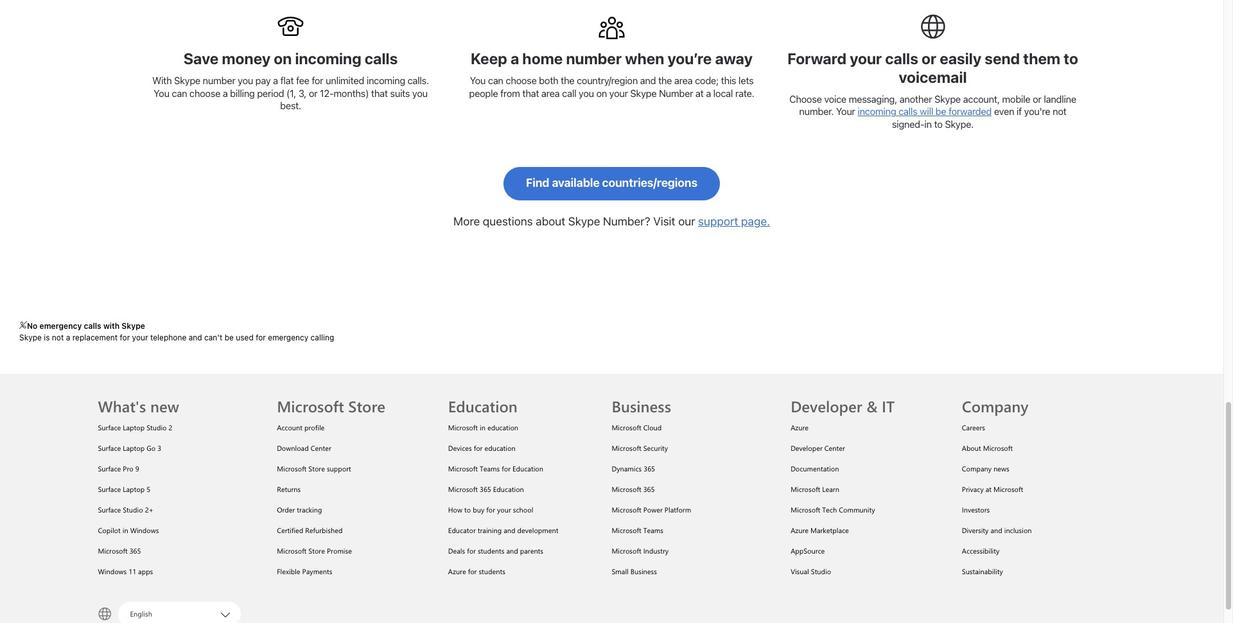 Task type: describe. For each thing, give the bounding box(es) containing it.
skype.
[[945, 118, 974, 130]]

microsoft 365 for rightmost microsoft 365 link
[[612, 484, 655, 494]]

and left can't
[[189, 333, 202, 342]]

about
[[536, 215, 565, 228]]

and left parents
[[506, 546, 518, 555]]

microsoft teams for education
[[448, 463, 543, 473]]

deals for students and parents link
[[448, 546, 543, 555]]

appsource
[[791, 546, 825, 555]]

developer & it heading
[[791, 374, 947, 417]]

company for company
[[962, 395, 1029, 416]]

microsoft for microsoft teams link
[[612, 525, 641, 535]]

for right replacement
[[120, 333, 130, 342]]

microsoft in education
[[448, 422, 518, 432]]

store for microsoft store
[[348, 395, 385, 416]]

visual studio link
[[791, 566, 831, 576]]

dynamics 365
[[612, 463, 655, 473]]

1 horizontal spatial you
[[412, 87, 428, 99]]

you inside you can choose both the country/region and the area code; this lets people from that area call you on your skype number at a local rate.
[[470, 75, 486, 86]]

for right used at the left bottom of page
[[256, 333, 266, 342]]

lets
[[739, 75, 754, 86]]

0 vertical spatial studio
[[147, 422, 167, 432]]

pro
[[123, 463, 133, 473]]

community
[[839, 505, 875, 514]]

accessibility link
[[962, 546, 1000, 555]]

returns
[[277, 484, 301, 494]]

diversity and inclusion
[[962, 525, 1032, 535]]

laptop for 5
[[123, 484, 145, 494]]

microsoft for microsoft learn link
[[791, 484, 820, 494]]

countries/regions
[[602, 176, 697, 190]]

1 vertical spatial not
[[52, 333, 64, 342]]

microsoft for microsoft teams for education link
[[448, 463, 478, 473]]

azure marketplace
[[791, 525, 849, 535]]

calls up "signed-"
[[899, 106, 918, 117]]

diversity and inclusion link
[[962, 525, 1032, 535]]

for right buy
[[486, 505, 495, 514]]

privacy at microsoft link
[[962, 484, 1023, 494]]

careers
[[962, 422, 985, 432]]

security
[[643, 443, 668, 453]]

surface for surface pro 9
[[98, 463, 121, 473]]

copilot
[[98, 525, 121, 535]]

local
[[713, 87, 733, 99]]

business heading
[[612, 374, 775, 417]]

certified refurbished
[[277, 525, 343, 535]]

account profile link
[[277, 422, 325, 432]]

your inside footer resource links 'element'
[[497, 505, 511, 514]]

accessibility
[[962, 546, 1000, 555]]

that inside you can choose both the country/region and the area code; this lets people from that area call you on your skype number at a local rate.
[[522, 87, 539, 99]]

365 for rightmost microsoft 365 link
[[643, 484, 655, 494]]

refurbished
[[305, 525, 343, 535]]

microsoft store heading
[[277, 374, 433, 417]]

microsoft store support link
[[277, 463, 351, 473]]

education inside education heading
[[448, 395, 518, 416]]

available
[[552, 176, 600, 190]]

0 horizontal spatial be
[[225, 333, 234, 342]]

devices
[[448, 443, 472, 453]]

for up microsoft 365 education
[[502, 463, 511, 473]]

company for company news
[[962, 463, 992, 473]]

microsoft teams link
[[612, 525, 663, 535]]

number inside with skype number you pay a flat fee for unlimited incoming calls. you can choose a billing period (1, 3, or 12-months) that suits you best.
[[203, 75, 235, 86]]

microsoft for 'microsoft in education' link
[[448, 422, 478, 432]]

choose inside you can choose both the country/region and the area code; this lets people from that area call you on your skype number at a local rate.
[[506, 75, 537, 86]]

account
[[277, 422, 303, 432]]

azure marketplace link
[[791, 525, 849, 535]]

save money on incoming calls
[[183, 50, 398, 68]]

company news
[[962, 463, 1009, 473]]

forward your calls or easily send them to voicemail
[[788, 50, 1078, 86]]

microsoft for microsoft store support link
[[277, 463, 307, 473]]

microsoft tech community
[[791, 505, 875, 514]]

visual
[[791, 566, 809, 576]]

on inside you can choose both the country/region and the area code; this lets people from that area call you on your skype number at a local rate.
[[596, 87, 607, 99]]

365 for microsoft 365 education link
[[480, 484, 491, 494]]

surface laptop go 3 link
[[98, 443, 161, 453]]

apps
[[138, 566, 153, 576]]

azure link
[[791, 422, 809, 432]]

teams for microsoft teams
[[643, 525, 663, 535]]

(1,
[[286, 87, 296, 99]]

1 vertical spatial windows
[[98, 566, 127, 576]]

1 vertical spatial microsoft 365 link
[[98, 546, 141, 555]]

find
[[526, 176, 549, 190]]

microsoft industry
[[612, 546, 669, 555]]

azure for azure for students
[[448, 566, 466, 576]]

0 vertical spatial number
[[566, 50, 622, 68]]

surface pro 9 link
[[98, 463, 139, 473]]

microsoft up news
[[983, 443, 1013, 453]]

store for microsoft store support
[[309, 463, 325, 473]]

3
[[157, 443, 161, 453]]

teams for microsoft teams for education
[[480, 463, 500, 473]]

parents
[[520, 546, 543, 555]]

incoming calls will be forwarded
[[858, 106, 992, 117]]

for inside with skype number you pay a flat fee for unlimited incoming calls. you can choose a billing period (1, 3, or 12-months) that suits you best.
[[312, 75, 323, 86]]

business inside heading
[[612, 395, 671, 416]]

in inside even if you're not signed-in to skype.
[[925, 118, 932, 130]]

surface for surface laptop go 3
[[98, 443, 121, 453]]

0 horizontal spatial emergency
[[40, 321, 82, 331]]

azure for azure marketplace
[[791, 525, 809, 535]]

messaging,
[[849, 93, 897, 105]]

microsoft for microsoft security link
[[612, 443, 641, 453]]

can't
[[204, 333, 222, 342]]

deals for students and parents
[[448, 546, 543, 555]]

developer for developer & it
[[791, 395, 862, 416]]

3,
[[299, 87, 306, 99]]

0 horizontal spatial incoming
[[295, 50, 361, 68]]

skype inside you can choose both the country/region and the area code; this lets people from that area call you on your skype number at a local rate.
[[630, 87, 657, 99]]

a left billing
[[223, 87, 228, 99]]

visit
[[653, 215, 675, 228]]

with
[[152, 75, 172, 86]]

1 horizontal spatial microsoft 365 link
[[612, 484, 655, 494]]

even
[[994, 106, 1014, 117]]

365 for bottommost microsoft 365 link
[[130, 546, 141, 555]]

you can choose both the country/region and the area code; this lets people from that area call you on your skype number at a local rate.
[[469, 75, 754, 99]]

about microsoft link
[[962, 443, 1013, 453]]

microsoft for microsoft store heading
[[277, 395, 344, 416]]

both
[[539, 75, 558, 86]]

surface laptop 5 link
[[98, 484, 150, 494]]

surface pro 9
[[98, 463, 139, 473]]

2 the from the left
[[658, 75, 672, 86]]

1 horizontal spatial support
[[698, 215, 738, 228]]

1 vertical spatial emergency
[[268, 333, 308, 342]]

small business
[[612, 566, 657, 576]]

0 vertical spatial be
[[936, 106, 946, 117]]

returns link
[[277, 484, 301, 494]]

2 vertical spatial incoming
[[858, 106, 896, 117]]

surface for surface laptop studio 2
[[98, 422, 121, 432]]

for right devices
[[474, 443, 483, 453]]

1 the from the left
[[561, 75, 574, 86]]

support inside footer resource links 'element'
[[327, 463, 351, 473]]

surface laptop go 3
[[98, 443, 161, 453]]

center for microsoft
[[311, 443, 331, 453]]

power
[[643, 505, 663, 514]]

privacy at microsoft
[[962, 484, 1023, 494]]

surface studio 2+ link
[[98, 505, 154, 514]]

microsoft for microsoft cloud link
[[612, 422, 641, 432]]

people
[[469, 87, 498, 99]]

microsoft for microsoft tech community link
[[791, 505, 820, 514]]

certified
[[277, 525, 303, 535]]

microsoft store
[[277, 395, 385, 416]]

microsoft down news
[[994, 484, 1023, 494]]

microsoft for microsoft industry link
[[612, 546, 641, 555]]

&
[[867, 395, 878, 416]]

microsoft for microsoft power platform link
[[612, 505, 641, 514]]

signed-
[[892, 118, 925, 130]]

cloud
[[643, 422, 662, 432]]

microsoft for microsoft 365 education link
[[448, 484, 478, 494]]

documentation link
[[791, 463, 839, 473]]

windows 11 apps
[[98, 566, 153, 576]]

small
[[612, 566, 629, 576]]

flat
[[280, 75, 294, 86]]

education for devices for education
[[485, 443, 516, 453]]

0 vertical spatial area
[[674, 75, 693, 86]]

1 vertical spatial area
[[541, 87, 560, 99]]

download center
[[277, 443, 331, 453]]

a right is
[[66, 333, 70, 342]]

microsoft store promise link
[[277, 546, 352, 555]]

educator training and development
[[448, 525, 558, 535]]



Task type: vqa. For each thing, say whether or not it's contained in the screenshot.
Name*
no



Task type: locate. For each thing, give the bounding box(es) containing it.
1 vertical spatial business
[[631, 566, 657, 576]]

your left telephone
[[132, 333, 148, 342]]

4 surface from the top
[[98, 484, 121, 494]]

0 vertical spatial education
[[448, 395, 518, 416]]

laptop for studio
[[123, 422, 145, 432]]

microsoft up microsoft security link
[[612, 422, 641, 432]]

microsoft up devices
[[448, 422, 478, 432]]

0 vertical spatial can
[[488, 75, 503, 86]]

365 up 11
[[130, 546, 141, 555]]

calls
[[365, 50, 398, 68], [885, 50, 918, 68], [899, 106, 918, 117], [84, 321, 101, 331]]

with
[[103, 321, 120, 331]]

in down will
[[925, 118, 932, 130]]

you up billing
[[238, 75, 253, 86]]

365 up how to buy for your school 'link' on the bottom left of page
[[480, 484, 491, 494]]

your up messaging,
[[850, 50, 882, 68]]

microsoft 365 for bottommost microsoft 365 link
[[98, 546, 141, 555]]

microsoft industry link
[[612, 546, 669, 555]]

2 surface from the top
[[98, 443, 121, 453]]

365 for 'dynamics 365' link
[[644, 463, 655, 473]]

2 laptop from the top
[[123, 443, 145, 453]]

1 vertical spatial can
[[172, 87, 187, 99]]

azure up appsource
[[791, 525, 809, 535]]

2 vertical spatial in
[[123, 525, 128, 535]]

send
[[985, 50, 1020, 68]]

surface up copilot
[[98, 505, 121, 514]]

microsoft 365 up windows 11 apps
[[98, 546, 141, 555]]

in
[[925, 118, 932, 130], [480, 422, 485, 432], [123, 525, 128, 535]]

1 vertical spatial laptop
[[123, 443, 145, 453]]

9
[[135, 463, 139, 473]]

developer for developer center
[[791, 443, 823, 453]]

a right keep
[[510, 50, 519, 68]]

surface down what's
[[98, 422, 121, 432]]

2 vertical spatial studio
[[811, 566, 831, 576]]

your inside you can choose both the country/region and the area code; this lets people from that area call you on your skype number at a local rate.
[[609, 87, 628, 99]]

incoming down messaging,
[[858, 106, 896, 117]]

microsoft up profile
[[277, 395, 344, 416]]

footer resource links element
[[37, 374, 1187, 582]]

save
[[183, 50, 219, 68]]

1 horizontal spatial microsoft 365
[[612, 484, 655, 494]]

0 vertical spatial on
[[274, 50, 292, 68]]

can down the save
[[172, 87, 187, 99]]

microsoft down download
[[277, 463, 307, 473]]

calls up voicemail
[[885, 50, 918, 68]]

company news link
[[962, 463, 1009, 473]]

0 vertical spatial azure
[[791, 422, 809, 432]]

surface left pro
[[98, 463, 121, 473]]

even if you're not signed-in to skype.
[[892, 106, 1067, 130]]

your down the country/region
[[609, 87, 628, 99]]

1 vertical spatial studio
[[123, 505, 143, 514]]

devices for education
[[448, 443, 516, 453]]

0 vertical spatial support
[[698, 215, 738, 228]]

your inside forward your calls or easily send them to voicemail
[[850, 50, 882, 68]]

choose
[[789, 93, 822, 105]]

choose voice messaging, another skype account, mobile or landline number. your
[[789, 93, 1076, 117]]

microsoft teams for education link
[[448, 463, 543, 473]]

1 vertical spatial support
[[327, 463, 351, 473]]

0 horizontal spatial teams
[[480, 463, 500, 473]]

company up privacy
[[962, 463, 992, 473]]

no emergency calls with skype
[[27, 321, 145, 331]]

and inside you can choose both the country/region and the area code; this lets people from that area call you on your skype number at a local rate.
[[640, 75, 656, 86]]

microsoft power platform link
[[612, 505, 691, 514]]

teams down power
[[643, 525, 663, 535]]

1 horizontal spatial be
[[936, 106, 946, 117]]

copilot in windows link
[[98, 525, 159, 535]]

0 vertical spatial in
[[925, 118, 932, 130]]

promise
[[327, 546, 352, 555]]

0 horizontal spatial that
[[371, 87, 388, 99]]

0 horizontal spatial studio
[[123, 505, 143, 514]]

platform
[[665, 505, 691, 514]]

0 horizontal spatial area
[[541, 87, 560, 99]]

in right copilot
[[123, 525, 128, 535]]

laptop left go
[[123, 443, 145, 453]]

microsoft security link
[[612, 443, 668, 453]]

calls inside forward your calls or easily send them to voicemail
[[885, 50, 918, 68]]

0 vertical spatial company
[[962, 395, 1029, 416]]

3 laptop from the top
[[123, 484, 145, 494]]

incoming inside with skype number you pay a flat fee for unlimited incoming calls. you can choose a billing period (1, 3, or 12-months) that suits you best.
[[367, 75, 405, 86]]

2 horizontal spatial to
[[1064, 50, 1078, 68]]

a inside you can choose both the country/region and the area code; this lets people from that area call you on your skype number at a local rate.
[[706, 87, 711, 99]]

calls up replacement
[[84, 321, 101, 331]]

business down microsoft industry at the bottom
[[631, 566, 657, 576]]

1 vertical spatial to
[[934, 118, 943, 130]]

support
[[698, 215, 738, 228], [327, 463, 351, 473]]

or inside forward your calls or easily send them to voicemail
[[922, 50, 936, 68]]

developer up azure link on the right bottom of page
[[791, 395, 862, 416]]

educator training and development link
[[448, 525, 558, 535]]

education up the school
[[513, 463, 543, 473]]

will
[[920, 106, 933, 117]]

students for azure
[[479, 566, 505, 576]]

can
[[488, 75, 503, 86], [172, 87, 187, 99]]

or inside with skype number you pay a flat fee for unlimited incoming calls. you can choose a billing period (1, 3, or 12-months) that suits you best.
[[309, 87, 317, 99]]

can inside with skype number you pay a flat fee for unlimited incoming calls. you can choose a billing period (1, 3, or 12-months) that suits you best.
[[172, 87, 187, 99]]

surface down surface pro 9 link
[[98, 484, 121, 494]]

developer inside heading
[[791, 395, 862, 416]]

incoming up suits
[[367, 75, 405, 86]]

surface laptop studio 2
[[98, 422, 172, 432]]

1 horizontal spatial can
[[488, 75, 503, 86]]

1 vertical spatial store
[[309, 463, 325, 473]]

0 horizontal spatial windows
[[98, 566, 127, 576]]

1 vertical spatial company
[[962, 463, 992, 473]]

choose inside with skype number you pay a flat fee for unlimited incoming calls. you can choose a billing period (1, 3, or 12-months) that suits you best.
[[189, 87, 220, 99]]

you down calls.
[[412, 87, 428, 99]]

store for microsoft store promise
[[309, 546, 325, 555]]

microsoft tech community link
[[791, 505, 875, 514]]

replacement
[[72, 333, 118, 342]]

to inside even if you're not signed-in to skype.
[[934, 118, 943, 130]]

easily
[[940, 50, 981, 68]]

you up people at the top left
[[470, 75, 486, 86]]

1 horizontal spatial number
[[566, 50, 622, 68]]

on
[[274, 50, 292, 68], [596, 87, 607, 99]]

education for microsoft in education
[[487, 422, 518, 432]]

inclusion
[[1004, 525, 1032, 535]]

1 vertical spatial be
[[225, 333, 234, 342]]

is
[[44, 333, 50, 342]]

surface for surface laptop 5
[[98, 484, 121, 494]]

1 vertical spatial at
[[986, 484, 992, 494]]

azure up developer center
[[791, 422, 809, 432]]

laptop for go
[[123, 443, 145, 453]]

1 vertical spatial on
[[596, 87, 607, 99]]

dynamics 365 link
[[612, 463, 655, 473]]

0 vertical spatial emergency
[[40, 321, 82, 331]]

microsoft down the dynamics
[[612, 484, 641, 494]]

buy
[[473, 505, 484, 514]]

or up you're
[[1033, 93, 1042, 105]]

small business link
[[612, 566, 657, 576]]

0 horizontal spatial the
[[561, 75, 574, 86]]

more
[[453, 215, 480, 228]]

studio left 2
[[147, 422, 167, 432]]

laptop up surface laptop go 3 link
[[123, 422, 145, 432]]

area down both
[[541, 87, 560, 99]]

microsoft up microsoft industry link
[[612, 525, 641, 535]]

students for deals
[[478, 546, 504, 555]]

for right fee
[[312, 75, 323, 86]]

microsoft down certified
[[277, 546, 307, 555]]

laptop
[[123, 422, 145, 432], [123, 443, 145, 453], [123, 484, 145, 494]]

2 that from the left
[[522, 87, 539, 99]]

0 horizontal spatial or
[[309, 87, 317, 99]]

company heading
[[962, 374, 1118, 417]]

calls up suits
[[365, 50, 398, 68]]

0 horizontal spatial you
[[154, 87, 169, 99]]

1 vertical spatial you
[[154, 87, 169, 99]]

that right from
[[522, 87, 539, 99]]

in for copilot in windows
[[123, 525, 128, 535]]

with skype number you pay a flat fee for unlimited incoming calls. you can choose a billing period (1, 3, or 12-months) that suits you best.
[[152, 75, 429, 111]]

the
[[561, 75, 574, 86], [658, 75, 672, 86]]

2 center from the left
[[825, 443, 845, 453]]

incoming
[[295, 50, 361, 68], [367, 75, 405, 86], [858, 106, 896, 117]]

skype inside with skype number you pay a flat fee for unlimited incoming calls. you can choose a billing period (1, 3, or 12-months) that suits you best.
[[174, 75, 200, 86]]

not down landline
[[1053, 106, 1067, 117]]

marketplace
[[811, 525, 849, 535]]

365 up microsoft power platform link
[[643, 484, 655, 494]]

0 vertical spatial education
[[487, 422, 518, 432]]

2 horizontal spatial you
[[579, 87, 594, 99]]

1 vertical spatial education
[[513, 463, 543, 473]]

calling
[[311, 333, 334, 342]]

on up flat at the left of the page
[[274, 50, 292, 68]]

a left flat at the left of the page
[[273, 75, 278, 86]]

not inside even if you're not signed-in to skype.
[[1053, 106, 1067, 117]]

microsoft cloud
[[612, 422, 662, 432]]

0 vertical spatial students
[[478, 546, 504, 555]]

education down microsoft teams for education link
[[493, 484, 524, 494]]

studio for visual studio
[[811, 566, 831, 576]]

center down profile
[[311, 443, 331, 453]]

1 vertical spatial azure
[[791, 525, 809, 535]]

you
[[238, 75, 253, 86], [412, 87, 428, 99], [579, 87, 594, 99]]

microsoft down copilot
[[98, 546, 128, 555]]

0 vertical spatial laptop
[[123, 422, 145, 432]]

0 horizontal spatial can
[[172, 87, 187, 99]]

sustainability
[[962, 566, 1003, 576]]

to
[[1064, 50, 1078, 68], [934, 118, 943, 130], [464, 505, 471, 514]]

1 laptop from the top
[[123, 422, 145, 432]]

and right diversity
[[991, 525, 1002, 535]]

microsoft in education link
[[448, 422, 518, 432]]

choose up from
[[506, 75, 537, 86]]

1 horizontal spatial on
[[596, 87, 607, 99]]

payments
[[302, 566, 332, 576]]

to inside footer resource links 'element'
[[464, 505, 471, 514]]

not right is
[[52, 333, 64, 342]]

1 horizontal spatial not
[[1053, 106, 1067, 117]]

for down deals for students and parents
[[468, 566, 477, 576]]

that left suits
[[371, 87, 388, 99]]

windows down 2+
[[130, 525, 159, 535]]

microsoft up how
[[448, 484, 478, 494]]

and down when
[[640, 75, 656, 86]]

surface
[[98, 422, 121, 432], [98, 443, 121, 453], [98, 463, 121, 473], [98, 484, 121, 494], [98, 505, 121, 514]]

education heading
[[448, 374, 604, 417]]

company up careers
[[962, 395, 1029, 416]]

to left buy
[[464, 505, 471, 514]]

1 company from the top
[[962, 395, 1029, 416]]

choose down the save
[[189, 87, 220, 99]]

surface for surface studio 2+
[[98, 505, 121, 514]]

0 horizontal spatial support
[[327, 463, 351, 473]]

microsoft for the microsoft store promise link
[[277, 546, 307, 555]]

company inside heading
[[962, 395, 1029, 416]]

calls.
[[408, 75, 429, 86]]

2 vertical spatial azure
[[448, 566, 466, 576]]

microsoft for bottommost microsoft 365 link
[[98, 546, 128, 555]]

surface studio 2+
[[98, 505, 154, 514]]

1 horizontal spatial emergency
[[268, 333, 308, 342]]

or up voicemail
[[922, 50, 936, 68]]

on down the country/region
[[596, 87, 607, 99]]

1 vertical spatial students
[[479, 566, 505, 576]]

at inside you can choose both the country/region and the area code; this lets people from that area call you on your skype number at a local rate.
[[696, 87, 704, 99]]

developer & it
[[791, 395, 895, 416]]

1 vertical spatial microsoft 365
[[98, 546, 141, 555]]

2 vertical spatial store
[[309, 546, 325, 555]]

0 vertical spatial not
[[1053, 106, 1067, 117]]

microsoft for rightmost microsoft 365 link
[[612, 484, 641, 494]]

can inside you can choose both the country/region and the area code; this lets people from that area call you on your skype number at a local rate.
[[488, 75, 503, 86]]

training
[[478, 525, 502, 535]]

english
[[130, 609, 152, 618]]

microsoft down 'documentation' link
[[791, 484, 820, 494]]

education up microsoft teams for education link
[[485, 443, 516, 453]]

0 vertical spatial windows
[[130, 525, 159, 535]]

to right them
[[1064, 50, 1078, 68]]

voicemail
[[899, 68, 967, 86]]

area up number
[[674, 75, 693, 86]]

1 vertical spatial teams
[[643, 525, 663, 535]]

careers link
[[962, 422, 985, 432]]

1 horizontal spatial center
[[825, 443, 845, 453]]

1 horizontal spatial the
[[658, 75, 672, 86]]

1 center from the left
[[311, 443, 331, 453]]

2 vertical spatial education
[[493, 484, 524, 494]]

microsoft up microsoft teams link
[[612, 505, 641, 514]]

emergency
[[40, 321, 82, 331], [268, 333, 308, 342]]

microsoft 365 down dynamics 365
[[612, 484, 655, 494]]

microsoft store promise
[[277, 546, 352, 555]]

surface up surface pro 9 link
[[98, 443, 121, 453]]

1 that from the left
[[371, 87, 388, 99]]

center up 'documentation' link
[[825, 443, 845, 453]]

2 vertical spatial to
[[464, 505, 471, 514]]

microsoft up the dynamics
[[612, 443, 641, 453]]

education
[[487, 422, 518, 432], [485, 443, 516, 453]]

what's new heading
[[98, 374, 262, 417]]

or right '3,'
[[309, 87, 317, 99]]

0 vertical spatial incoming
[[295, 50, 361, 68]]

skype inside choose voice messaging, another skype account, mobile or landline number. your
[[935, 93, 961, 105]]

account,
[[963, 93, 1000, 105]]

them
[[1023, 50, 1060, 68]]

questions
[[483, 215, 533, 228]]

for right deals
[[467, 546, 476, 555]]

store
[[348, 395, 385, 416], [309, 463, 325, 473], [309, 546, 325, 555]]

0 vertical spatial at
[[696, 87, 704, 99]]

0 horizontal spatial you
[[238, 75, 253, 86]]

microsoft 365 link up windows 11 apps
[[98, 546, 141, 555]]

surface laptop 5
[[98, 484, 150, 494]]

store inside heading
[[348, 395, 385, 416]]

1 horizontal spatial that
[[522, 87, 539, 99]]

0 horizontal spatial microsoft 365 link
[[98, 546, 141, 555]]

1 vertical spatial number
[[203, 75, 235, 86]]

1 horizontal spatial incoming
[[367, 75, 405, 86]]

business
[[612, 395, 671, 416], [631, 566, 657, 576]]

0 vertical spatial developer
[[791, 395, 862, 416]]

number up billing
[[203, 75, 235, 86]]

and right training at the bottom of page
[[504, 525, 515, 535]]

educator
[[448, 525, 476, 535]]

about
[[962, 443, 981, 453]]

tech
[[822, 505, 837, 514]]

development
[[517, 525, 558, 535]]

to down incoming calls will be forwarded link
[[934, 118, 943, 130]]

how to buy for your school link
[[448, 505, 533, 514]]

voice
[[824, 93, 847, 105]]

teams up microsoft 365 education
[[480, 463, 500, 473]]

1 horizontal spatial in
[[480, 422, 485, 432]]

developer down azure link on the right bottom of page
[[791, 443, 823, 453]]

2+
[[145, 505, 154, 514]]

surface laptop studio 2 link
[[98, 422, 172, 432]]

unlimited
[[326, 75, 364, 86]]

your
[[836, 106, 855, 117]]

studio right 'visual'
[[811, 566, 831, 576]]

home
[[522, 50, 563, 68]]

microsoft store support
[[277, 463, 351, 473]]

the up the call
[[561, 75, 574, 86]]

1 developer from the top
[[791, 395, 862, 416]]

students down training at the bottom of page
[[478, 546, 504, 555]]

1 vertical spatial in
[[480, 422, 485, 432]]

0 horizontal spatial center
[[311, 443, 331, 453]]

or inside choose voice messaging, another skype account, mobile or landline number. your
[[1033, 93, 1042, 105]]

azure down deals
[[448, 566, 466, 576]]

visual studio
[[791, 566, 831, 576]]

2 horizontal spatial or
[[1033, 93, 1042, 105]]

copilot in windows
[[98, 525, 159, 535]]

1 vertical spatial incoming
[[367, 75, 405, 86]]

0 vertical spatial to
[[1064, 50, 1078, 68]]

incoming up unlimited
[[295, 50, 361, 68]]

order
[[277, 505, 295, 514]]

0 horizontal spatial microsoft 365
[[98, 546, 141, 555]]

can up people at the top left
[[488, 75, 503, 86]]

studio for surface studio 2+
[[123, 505, 143, 514]]

center for developer
[[825, 443, 845, 453]]

you right the call
[[579, 87, 594, 99]]

you inside with skype number you pay a flat fee for unlimited incoming calls. you can choose a billing period (1, 3, or 12-months) that suits you best.
[[154, 87, 169, 99]]

microsoft teams
[[612, 525, 663, 535]]

to inside forward your calls or easily send them to voicemail
[[1064, 50, 1078, 68]]

1 horizontal spatial teams
[[643, 525, 663, 535]]

microsoft inside heading
[[277, 395, 344, 416]]

2 horizontal spatial in
[[925, 118, 932, 130]]

2 developer from the top
[[791, 443, 823, 453]]

you inside you can choose both the country/region and the area code; this lets people from that area call you on your skype number at a local rate.
[[579, 87, 594, 99]]

1 horizontal spatial to
[[934, 118, 943, 130]]

1 horizontal spatial you
[[470, 75, 486, 86]]

support down download center link
[[327, 463, 351, 473]]

0 vertical spatial microsoft 365
[[612, 484, 655, 494]]

studio left 2+
[[123, 505, 143, 514]]

azure for azure link on the right bottom of page
[[791, 422, 809, 432]]

1 vertical spatial developer
[[791, 443, 823, 453]]

1 horizontal spatial windows
[[130, 525, 159, 535]]

that inside with skype number you pay a flat fee for unlimited incoming calls. you can choose a billing period (1, 3, or 12-months) that suits you best.
[[371, 87, 388, 99]]

1 horizontal spatial studio
[[147, 422, 167, 432]]

in for microsoft in education
[[480, 422, 485, 432]]

2 horizontal spatial studio
[[811, 566, 831, 576]]

developer
[[791, 395, 862, 416], [791, 443, 823, 453]]

0 vertical spatial business
[[612, 395, 671, 416]]

1 surface from the top
[[98, 422, 121, 432]]

0 horizontal spatial choose
[[189, 87, 220, 99]]

3 surface from the top
[[98, 463, 121, 473]]

in up devices for education at the left of the page
[[480, 422, 485, 432]]

windows 11 apps link
[[98, 566, 153, 576]]

0 horizontal spatial on
[[274, 50, 292, 68]]

2 horizontal spatial incoming
[[858, 106, 896, 117]]

2 vertical spatial laptop
[[123, 484, 145, 494]]

0 vertical spatial microsoft 365 link
[[612, 484, 655, 494]]

1 vertical spatial choose
[[189, 87, 220, 99]]

a
[[510, 50, 519, 68], [273, 75, 278, 86], [223, 87, 228, 99], [706, 87, 711, 99], [66, 333, 70, 342]]

microsoft 365 link down dynamics 365
[[612, 484, 655, 494]]

0 horizontal spatial in
[[123, 525, 128, 535]]

students down deals for students and parents link
[[479, 566, 505, 576]]

be right will
[[936, 106, 946, 117]]

5 surface from the top
[[98, 505, 121, 514]]

2 company from the top
[[962, 463, 992, 473]]

microsoft cloud link
[[612, 422, 662, 432]]

at inside footer resource links 'element'
[[986, 484, 992, 494]]

telephone
[[150, 333, 186, 342]]



